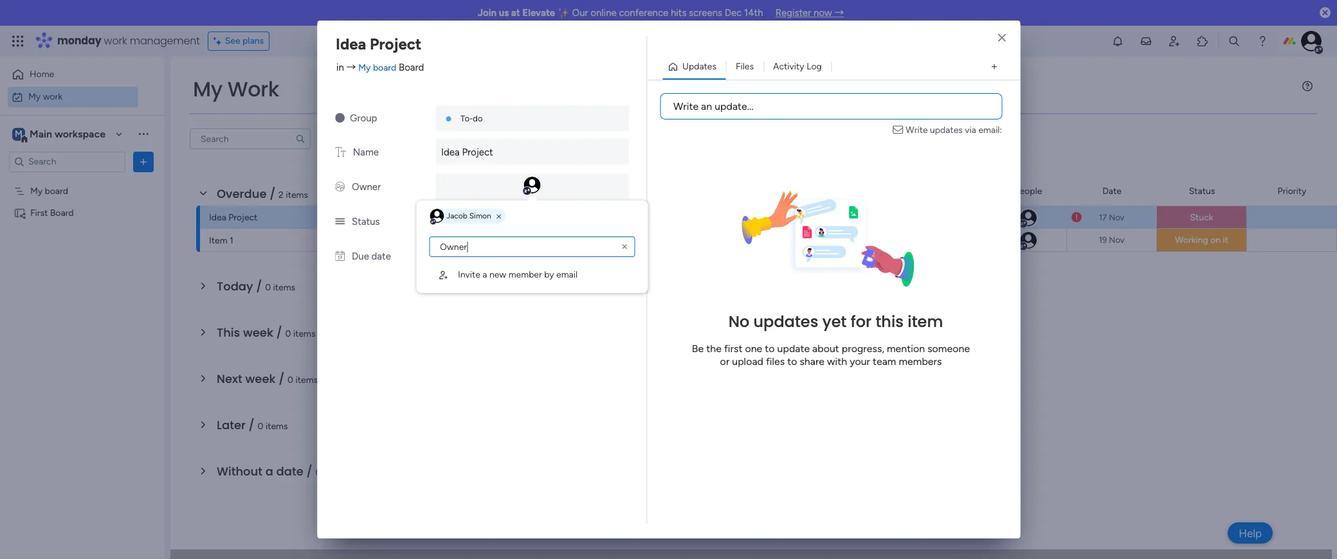 Task type: locate. For each thing, give the bounding box(es) containing it.
a
[[483, 270, 487, 281], [266, 464, 273, 480]]

1 horizontal spatial work
[[104, 33, 127, 48]]

0 vertical spatial status
[[1190, 186, 1216, 197]]

1 vertical spatial to
[[788, 356, 798, 368]]

be
[[692, 343, 704, 355]]

2 vertical spatial nov
[[529, 250, 545, 260]]

board down search in workspace field
[[45, 186, 68, 197]]

0 vertical spatial to
[[765, 343, 775, 355]]

19
[[1099, 236, 1108, 245]]

1 vertical spatial first
[[749, 236, 767, 246]]

management
[[130, 33, 200, 48]]

see plans button
[[208, 32, 270, 51]]

1 horizontal spatial status
[[1190, 186, 1216, 197]]

invite a new member by email dialog
[[416, 201, 648, 293]]

1 horizontal spatial board
[[373, 62, 397, 73]]

my board link inside no updates yet for this item dialog
[[359, 62, 397, 73]]

1
[[230, 236, 233, 246]]

1 horizontal spatial idea project
[[336, 35, 422, 53]]

1 horizontal spatial first
[[749, 236, 767, 246]]

items
[[286, 190, 308, 201], [273, 282, 295, 293], [293, 329, 316, 340], [296, 375, 318, 386], [266, 421, 288, 432], [324, 468, 346, 479]]

0 vertical spatial board
[[373, 62, 397, 73]]

17 nov up the [object object] element
[[519, 250, 545, 260]]

0 horizontal spatial work
[[43, 91, 62, 102]]

files
[[736, 61, 754, 72]]

envelope o image
[[893, 124, 906, 137]]

first board
[[30, 208, 74, 218], [749, 236, 792, 246]]

no
[[729, 312, 750, 333]]

17
[[1099, 213, 1107, 222], [519, 250, 527, 260]]

0 horizontal spatial jacob simon image
[[430, 209, 444, 223]]

0 vertical spatial work
[[104, 33, 127, 48]]

overdue / 2 items
[[217, 186, 308, 202]]

0 vertical spatial date
[[372, 251, 391, 263]]

my work button
[[8, 87, 138, 107]]

1 vertical spatial 17 nov
[[519, 250, 545, 260]]

invite a new member by email list box
[[427, 237, 638, 288]]

1 vertical spatial project
[[462, 147, 493, 158]]

today / 0 items
[[217, 279, 295, 295]]

jacob simon image left jacob
[[430, 209, 444, 223]]

1 horizontal spatial 17 nov
[[1099, 213, 1125, 222]]

first inside 'list box'
[[30, 208, 48, 218]]

idea up in
[[336, 35, 366, 53]]

to down update
[[788, 356, 798, 368]]

dapulse date column image
[[335, 251, 345, 263]]

list box
[[0, 178, 164, 398]]

0 horizontal spatial first board
[[30, 208, 74, 218]]

a right without
[[266, 464, 273, 480]]

1 vertical spatial write
[[906, 125, 928, 136]]

customize
[[431, 133, 474, 144]]

priority
[[1278, 186, 1307, 197]]

log
[[807, 61, 822, 72]]

to up 'files'
[[765, 343, 775, 355]]

0 horizontal spatial first
[[30, 208, 48, 218]]

0 horizontal spatial updates
[[754, 312, 819, 333]]

0 horizontal spatial my board link
[[359, 62, 397, 73]]

0 horizontal spatial 17
[[519, 250, 527, 260]]

0 vertical spatial →
[[835, 7, 844, 19]]

work down home
[[43, 91, 62, 102]]

monday
[[57, 33, 101, 48]]

work inside button
[[43, 91, 62, 102]]

0 vertical spatial nov
[[1109, 213, 1125, 222]]

nov inside no updates yet for this item dialog
[[529, 250, 545, 260]]

updates for write
[[930, 125, 963, 136]]

→ inside no updates yet for this item dialog
[[347, 61, 356, 73]]

0 horizontal spatial write
[[674, 100, 699, 113]]

board inside the in → my board board
[[373, 62, 397, 73]]

0 vertical spatial first
[[30, 208, 48, 218]]

search everything image
[[1228, 35, 1241, 48]]

project up the in → my board board
[[370, 35, 422, 53]]

1 vertical spatial board
[[45, 186, 68, 197]]

17 up '19'
[[1099, 213, 1107, 222]]

board inside no updates yet for this item dialog
[[399, 61, 424, 73]]

by
[[544, 270, 554, 281]]

my board
[[30, 186, 68, 197], [749, 213, 787, 224]]

updates left via
[[930, 125, 963, 136]]

add view image
[[992, 62, 997, 72]]

0 vertical spatial idea
[[336, 35, 366, 53]]

0 horizontal spatial project
[[229, 212, 258, 223]]

0 horizontal spatial →
[[347, 61, 356, 73]]

0 vertical spatial my board link
[[359, 62, 397, 73]]

main
[[30, 128, 52, 140]]

item
[[209, 236, 228, 246]]

1 horizontal spatial jacob simon image
[[1302, 31, 1322, 51]]

register now →
[[776, 7, 844, 19]]

idea
[[336, 35, 366, 53], [441, 147, 460, 158], [209, 212, 226, 223]]

list box containing my board
[[0, 178, 164, 398]]

1 vertical spatial my board link
[[747, 207, 866, 230]]

0 horizontal spatial to
[[765, 343, 775, 355]]

1 vertical spatial first board
[[749, 236, 792, 246]]

1 horizontal spatial write
[[906, 125, 928, 136]]

board
[[399, 61, 424, 73], [795, 186, 819, 197], [50, 208, 74, 218], [769, 236, 792, 246]]

a left new
[[483, 270, 487, 281]]

members
[[899, 356, 942, 368]]

updates
[[930, 125, 963, 136], [754, 312, 819, 333]]

first board inside 'list box'
[[30, 208, 74, 218]]

without
[[217, 464, 263, 480]]

1 vertical spatial my board
[[749, 213, 787, 224]]

invite a new member by email
[[458, 270, 578, 281]]

inbox image
[[1140, 35, 1153, 48]]

home button
[[8, 64, 138, 85]]

1 vertical spatial week
[[245, 371, 276, 387]]

work
[[104, 33, 127, 48], [43, 91, 62, 102]]

help
[[1239, 527, 1262, 540]]

jacob simon
[[447, 212, 491, 221]]

1 vertical spatial idea
[[441, 147, 460, 158]]

Search in workspace field
[[27, 154, 107, 169]]

work
[[228, 75, 279, 104]]

my inside 'list box'
[[30, 186, 43, 197]]

→ right in
[[347, 61, 356, 73]]

nov up the [object object] element
[[529, 250, 545, 260]]

0 vertical spatial 17
[[1099, 213, 1107, 222]]

2 horizontal spatial board
[[764, 213, 787, 224]]

1 horizontal spatial first board
[[749, 236, 792, 246]]

1 vertical spatial 17
[[519, 250, 527, 260]]

date right without
[[276, 464, 304, 480]]

my down home
[[28, 91, 41, 102]]

to
[[765, 343, 775, 355], [788, 356, 798, 368]]

14th
[[745, 7, 764, 19]]

a inside the [object object] element
[[483, 270, 487, 281]]

join
[[478, 7, 497, 19]]

2 vertical spatial idea project
[[209, 212, 258, 223]]

0 horizontal spatial status
[[352, 216, 380, 228]]

17 nov inside no updates yet for this item dialog
[[519, 250, 545, 260]]

0 vertical spatial write
[[674, 100, 699, 113]]

19 nov
[[1099, 236, 1125, 245]]

online
[[591, 7, 617, 19]]

to-do
[[461, 114, 483, 124]]

my down search in workspace field
[[30, 186, 43, 197]]

week right this
[[243, 325, 273, 341]]

0 vertical spatial 17 nov
[[1099, 213, 1125, 222]]

17 up member
[[519, 250, 527, 260]]

nov right '19'
[[1110, 236, 1125, 245]]

1 vertical spatial work
[[43, 91, 62, 102]]

idea project up 1
[[209, 212, 258, 223]]

monday work management
[[57, 33, 200, 48]]

0 vertical spatial updates
[[930, 125, 963, 136]]

about
[[813, 343, 840, 355]]

0 vertical spatial week
[[243, 325, 273, 341]]

project down overdue
[[229, 212, 258, 223]]

a for without
[[266, 464, 273, 480]]

apps image
[[1197, 35, 1210, 48]]

17 nov up 19 nov
[[1099, 213, 1125, 222]]

my left work
[[193, 75, 223, 104]]

work for my
[[43, 91, 62, 102]]

idea project up the in → my board board
[[336, 35, 422, 53]]

items inside next week / 0 items
[[296, 375, 318, 386]]

write for write an update...
[[674, 100, 699, 113]]

activity
[[773, 61, 805, 72]]

one
[[745, 343, 763, 355]]

0 vertical spatial jacob simon image
[[1302, 31, 1322, 51]]

idea project down the customize
[[441, 147, 493, 158]]

1 horizontal spatial a
[[483, 270, 487, 281]]

week right next
[[245, 371, 276, 387]]

0
[[265, 282, 271, 293], [285, 329, 291, 340], [288, 375, 293, 386], [258, 421, 264, 432], [316, 468, 321, 479]]

date inside dialog
[[372, 251, 391, 263]]

jacob simon image
[[1302, 31, 1322, 51], [430, 209, 444, 223]]

nov up 19 nov
[[1109, 213, 1125, 222]]

my
[[359, 62, 371, 73], [193, 75, 223, 104], [28, 91, 41, 102], [30, 186, 43, 197], [749, 213, 761, 224]]

2 horizontal spatial idea
[[441, 147, 460, 158]]

0 vertical spatial first board
[[30, 208, 74, 218]]

date right due
[[372, 251, 391, 263]]

→ right now
[[835, 7, 844, 19]]

status up 'stuck'
[[1190, 186, 1216, 197]]

2 horizontal spatial idea project
[[441, 147, 493, 158]]

0 inside without a date / 0 items
[[316, 468, 321, 479]]

1 horizontal spatial 17
[[1099, 213, 1107, 222]]

write inside button
[[674, 100, 699, 113]]

1 vertical spatial →
[[347, 61, 356, 73]]

/
[[270, 186, 276, 202], [256, 279, 262, 295], [276, 325, 282, 341], [279, 371, 285, 387], [249, 418, 255, 434], [307, 464, 313, 480]]

now
[[814, 7, 832, 19]]

1 horizontal spatial to
[[788, 356, 798, 368]]

write left via
[[906, 125, 928, 136]]

dapulse text column image
[[335, 147, 346, 158]]

this
[[217, 325, 240, 341]]

my board down search in workspace field
[[30, 186, 68, 197]]

idea up 'item'
[[209, 212, 226, 223]]

option
[[0, 180, 164, 182]]

None search field
[[190, 129, 311, 149], [429, 237, 635, 257], [190, 129, 311, 149], [429, 237, 635, 257]]

shareable board image
[[14, 207, 26, 219]]

it
[[1224, 235, 1229, 246]]

0 vertical spatial project
[[370, 35, 422, 53]]

0 horizontal spatial 17 nov
[[519, 250, 545, 260]]

updates up update
[[754, 312, 819, 333]]

2 vertical spatial project
[[229, 212, 258, 223]]

new
[[490, 270, 507, 281]]

my inside button
[[28, 91, 41, 102]]

1 horizontal spatial updates
[[930, 125, 963, 136]]

items inside without a date / 0 items
[[324, 468, 346, 479]]

select product image
[[12, 35, 24, 48]]

plans
[[243, 35, 264, 46]]

progress,
[[842, 343, 885, 355]]

my right in
[[359, 62, 371, 73]]

1 vertical spatial updates
[[754, 312, 819, 333]]

0 vertical spatial idea project
[[336, 35, 422, 53]]

1 vertical spatial a
[[266, 464, 273, 480]]

board right in
[[373, 62, 397, 73]]

0 horizontal spatial a
[[266, 464, 273, 480]]

team
[[873, 356, 897, 368]]

status
[[1190, 186, 1216, 197], [352, 216, 380, 228]]

work right monday
[[104, 33, 127, 48]]

my board up "first board" link
[[749, 213, 787, 224]]

status right v2 status icon
[[352, 216, 380, 228]]

workspace image
[[12, 127, 25, 141]]

0 inside today / 0 items
[[265, 282, 271, 293]]

help button
[[1228, 523, 1273, 544]]

0 horizontal spatial date
[[276, 464, 304, 480]]

week
[[243, 325, 273, 341], [245, 371, 276, 387]]

do
[[473, 114, 483, 124]]

2 vertical spatial idea
[[209, 212, 226, 223]]

2 vertical spatial board
[[764, 213, 787, 224]]

someone
[[928, 343, 970, 355]]

group
[[350, 113, 377, 124]]

17 inside no updates yet for this item dialog
[[519, 250, 527, 260]]

1 vertical spatial jacob simon image
[[430, 209, 444, 223]]

1 vertical spatial status
[[352, 216, 380, 228]]

0 horizontal spatial my board
[[30, 186, 68, 197]]

2 horizontal spatial project
[[462, 147, 493, 158]]

invite members image
[[1169, 35, 1181, 48]]

0 vertical spatial a
[[483, 270, 487, 281]]

Search for content search field
[[429, 237, 635, 257]]

write left an
[[674, 100, 699, 113]]

idea down the customize
[[441, 147, 460, 158]]

idea project
[[336, 35, 422, 53], [441, 147, 493, 158], [209, 212, 258, 223]]

update...
[[715, 100, 754, 113]]

→
[[835, 7, 844, 19], [347, 61, 356, 73]]

jacob simon image right 'help' "icon"
[[1302, 31, 1322, 51]]

workspace selection element
[[12, 126, 107, 143]]

see plans
[[225, 35, 264, 46]]

project down the customize
[[462, 147, 493, 158]]

week for this
[[243, 325, 273, 341]]

1 vertical spatial date
[[276, 464, 304, 480]]

jacob simon image
[[522, 176, 542, 195]]

board up "first board" link
[[764, 213, 787, 224]]

people
[[1015, 186, 1043, 197]]

17 nov
[[1099, 213, 1125, 222], [519, 250, 545, 260]]

1 horizontal spatial date
[[372, 251, 391, 263]]



Task type: describe. For each thing, give the bounding box(es) containing it.
help image
[[1257, 35, 1270, 48]]

v2 multiple person column image
[[335, 181, 345, 193]]

my work
[[193, 75, 279, 104]]

v2 overdue deadline image
[[440, 249, 450, 261]]

stuck
[[1191, 212, 1214, 223]]

at
[[511, 7, 520, 19]]

elevate
[[523, 7, 555, 19]]

no updates yet for this item dialog
[[0, 0, 1338, 560]]

to-
[[461, 114, 473, 124]]

1 horizontal spatial →
[[835, 7, 844, 19]]

nov for v2 overdue deadline icon
[[529, 250, 545, 260]]

no updates yet for this item
[[729, 312, 944, 333]]

item
[[908, 312, 944, 333]]

register
[[776, 7, 812, 19]]

0 inside this week / 0 items
[[285, 329, 291, 340]]

next week / 0 items
[[217, 371, 318, 387]]

search image
[[295, 134, 306, 144]]

1 horizontal spatial idea
[[336, 35, 366, 53]]

without a date / 0 items
[[217, 464, 346, 480]]

owner
[[352, 181, 381, 193]]

register now → link
[[776, 7, 844, 19]]

write an update...
[[674, 100, 754, 113]]

items inside this week / 0 items
[[293, 329, 316, 340]]

close image
[[999, 33, 1006, 43]]

via
[[965, 125, 977, 136]]

our
[[572, 7, 589, 19]]

items inside the later / 0 items
[[266, 421, 288, 432]]

with
[[828, 356, 848, 368]]

week for next
[[245, 371, 276, 387]]

customize button
[[410, 129, 480, 149]]

status inside no updates yet for this item dialog
[[352, 216, 380, 228]]

17 nov for v2 overdue deadline icon
[[519, 250, 545, 260]]

an
[[701, 100, 712, 113]]

Filter dashboard by text search field
[[190, 129, 311, 149]]

✨
[[558, 7, 570, 19]]

notifications image
[[1112, 35, 1125, 48]]

screens
[[689, 7, 723, 19]]

0 horizontal spatial idea
[[209, 212, 226, 223]]

workspace
[[55, 128, 106, 140]]

write an update... button
[[660, 93, 1003, 120]]

updates
[[683, 61, 717, 72]]

later
[[217, 418, 246, 434]]

today
[[217, 279, 253, 295]]

yet
[[823, 312, 847, 333]]

updates button
[[663, 57, 726, 77]]

write for write updates via email:
[[906, 125, 928, 136]]

files button
[[726, 57, 764, 77]]

mention
[[887, 343, 925, 355]]

write updates via email:
[[906, 125, 1003, 136]]

updates for no
[[754, 312, 819, 333]]

upload
[[732, 356, 764, 368]]

share
[[800, 356, 825, 368]]

m
[[15, 128, 22, 139]]

clear search image
[[620, 242, 630, 252]]

17 nov for v2 overdue deadline image
[[1099, 213, 1125, 222]]

member
[[509, 270, 542, 281]]

be the first one to update about progress, mention someone or upload files to share with your team members
[[692, 343, 970, 368]]

0 vertical spatial my board
[[30, 186, 68, 197]]

email:
[[979, 125, 1003, 136]]

your
[[850, 356, 871, 368]]

1 vertical spatial nov
[[1110, 236, 1125, 245]]

2
[[279, 190, 284, 201]]

work for monday
[[104, 33, 127, 48]]

due
[[352, 251, 369, 263]]

17 for v2 overdue deadline icon
[[519, 250, 527, 260]]

17 for v2 overdue deadline image
[[1099, 213, 1107, 222]]

item 1
[[209, 236, 233, 246]]

join us at elevate ✨ our online conference hits screens dec 14th
[[478, 7, 764, 19]]

main workspace
[[30, 128, 106, 140]]

[object object] element
[[429, 263, 635, 288]]

this week / 0 items
[[217, 325, 316, 341]]

files
[[766, 356, 785, 368]]

v2 sun image
[[335, 113, 345, 124]]

v2 status image
[[335, 216, 345, 228]]

email
[[557, 270, 578, 281]]

first
[[724, 343, 743, 355]]

jacob
[[447, 212, 468, 221]]

1 horizontal spatial my board
[[749, 213, 787, 224]]

1 horizontal spatial my board link
[[747, 207, 866, 230]]

due date
[[352, 251, 391, 263]]

working
[[1176, 235, 1209, 246]]

see
[[225, 35, 240, 46]]

date
[[1103, 186, 1122, 197]]

0 inside next week / 0 items
[[288, 375, 293, 386]]

home
[[30, 69, 54, 80]]

board inside "first board" link
[[769, 236, 792, 246]]

0 inside the later / 0 items
[[258, 421, 264, 432]]

0 horizontal spatial idea project
[[209, 212, 258, 223]]

dapulse x slim image
[[497, 213, 501, 221]]

the
[[707, 343, 722, 355]]

my up "first board" link
[[749, 213, 761, 224]]

my work
[[28, 91, 62, 102]]

working on it
[[1176, 235, 1229, 246]]

us
[[499, 7, 509, 19]]

in → my board board
[[337, 61, 424, 73]]

items inside today / 0 items
[[273, 282, 295, 293]]

name
[[353, 147, 379, 158]]

hits
[[671, 7, 687, 19]]

for
[[851, 312, 872, 333]]

invite
[[458, 270, 481, 281]]

my inside the in → my board board
[[359, 62, 371, 73]]

1 horizontal spatial project
[[370, 35, 422, 53]]

first board link
[[747, 229, 866, 252]]

v2 overdue deadline image
[[1072, 211, 1082, 224]]

a for invite
[[483, 270, 487, 281]]

update
[[778, 343, 810, 355]]

nov for v2 overdue deadline image
[[1109, 213, 1125, 222]]

or
[[720, 356, 730, 368]]

conference
[[619, 7, 669, 19]]

0 horizontal spatial board
[[45, 186, 68, 197]]

activity log
[[773, 61, 822, 72]]

1 vertical spatial idea project
[[441, 147, 493, 158]]

items inside overdue / 2 items
[[286, 190, 308, 201]]

simon
[[470, 212, 491, 221]]



Task type: vqa. For each thing, say whether or not it's contained in the screenshot.
NEW TASK
no



